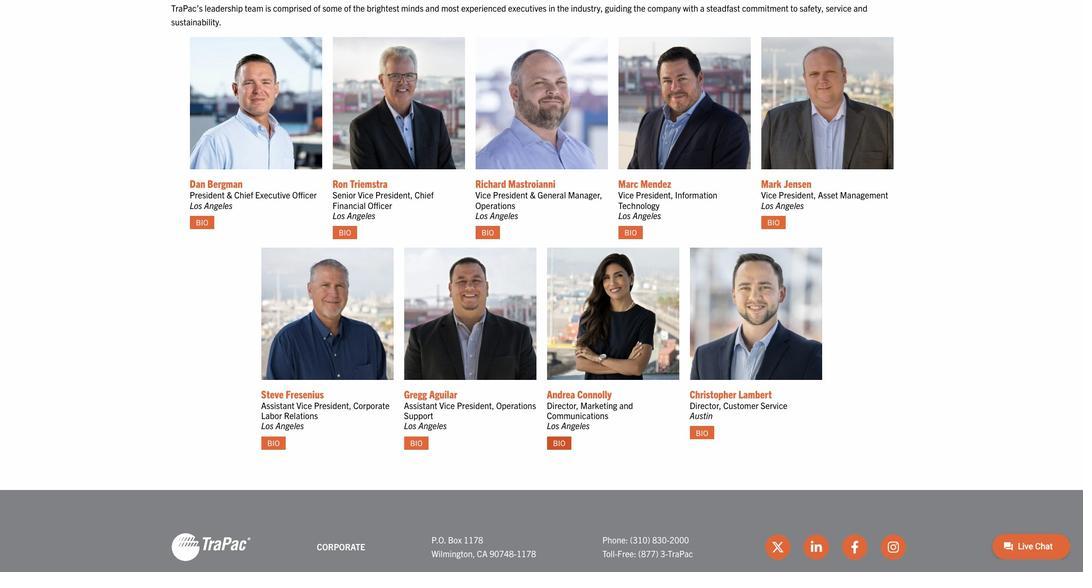 Task type: vqa. For each thing, say whether or not it's contained in the screenshot.


Task type: locate. For each thing, give the bounding box(es) containing it.
1 horizontal spatial assistant
[[404, 400, 438, 411]]

director, inside christopher lambert director, customer service austin
[[690, 400, 722, 411]]

assistant inside gregg aguilar assistant vice president, operations support los angeles
[[404, 400, 438, 411]]

bio link for mark
[[761, 216, 786, 229]]

0 vertical spatial operations
[[476, 200, 516, 210]]

bio link down the technology in the right top of the page
[[619, 226, 643, 239]]

vice right support
[[439, 400, 455, 411]]

technology
[[619, 200, 660, 210]]

2 of from the left
[[344, 3, 351, 13]]

customer
[[724, 400, 759, 411]]

angeles down the aguilar
[[419, 421, 447, 431]]

p.o.
[[432, 535, 446, 545]]

richard
[[476, 177, 506, 190]]

bio for steve
[[267, 438, 280, 448]]

president, for steve fresenius
[[314, 400, 351, 411]]

toll-
[[603, 548, 618, 559]]

0 vertical spatial 1178
[[464, 535, 483, 545]]

los down marc at the top right of page
[[619, 210, 631, 221]]

bio down financial
[[339, 228, 351, 237]]

assistant for steve
[[261, 400, 295, 411]]

angeles down fresenius
[[276, 421, 304, 431]]

main content
[[161, 0, 923, 458]]

vice inside ron triemstra senior vice president, chief financial officer los angeles
[[358, 190, 374, 200]]

2 chief from the left
[[415, 190, 434, 200]]

and right marketing
[[620, 400, 633, 411]]

0 horizontal spatial &
[[227, 190, 232, 200]]

and
[[426, 3, 439, 13], [854, 3, 868, 13], [620, 400, 633, 411]]

1178 up ca
[[464, 535, 483, 545]]

bio link for andrea
[[547, 437, 572, 450]]

1 horizontal spatial president
[[493, 190, 528, 200]]

0 horizontal spatial and
[[426, 3, 439, 13]]

los
[[190, 200, 202, 210], [761, 200, 774, 210], [333, 210, 345, 221], [476, 210, 488, 221], [619, 210, 631, 221], [261, 421, 274, 431], [404, 421, 417, 431], [547, 421, 560, 431]]

bio link down communications in the bottom of the page
[[547, 437, 572, 450]]

0 horizontal spatial assistant
[[261, 400, 295, 411]]

angeles down marketing
[[562, 421, 590, 431]]

2 horizontal spatial and
[[854, 3, 868, 13]]

2 horizontal spatial the
[[634, 3, 646, 13]]

and left most
[[426, 3, 439, 13]]

president, inside marc mendez vice president, information technology los angeles
[[636, 190, 673, 200]]

&
[[227, 190, 232, 200], [530, 190, 536, 200]]

1 horizontal spatial 1178
[[517, 548, 536, 559]]

director, for christopher
[[690, 400, 722, 411]]

2 president from the left
[[493, 190, 528, 200]]

footer
[[0, 490, 1084, 572]]

christopher lambert director, customer service austin
[[690, 388, 788, 421]]

& left general
[[530, 190, 536, 200]]

bio link for dan
[[190, 216, 215, 229]]

officer inside dan bergman president & chief executive officer los angeles
[[292, 190, 317, 200]]

vice right senior
[[358, 190, 374, 200]]

president, inside ron triemstra senior vice president, chief financial officer los angeles
[[376, 190, 413, 200]]

corporate image
[[171, 532, 251, 562]]

angeles
[[204, 200, 233, 210], [776, 200, 804, 210], [347, 210, 376, 221], [490, 210, 519, 221], [633, 210, 662, 221], [276, 421, 304, 431], [419, 421, 447, 431], [562, 421, 590, 431]]

1 horizontal spatial of
[[344, 3, 351, 13]]

bio link down labor
[[261, 437, 286, 450]]

president inside dan bergman president & chief executive officer los angeles
[[190, 190, 225, 200]]

sustainability.
[[171, 16, 221, 27]]

operations left andrea
[[496, 400, 536, 411]]

0 vertical spatial corporate
[[353, 400, 390, 411]]

the right in
[[557, 3, 569, 13]]

the
[[353, 3, 365, 13], [557, 3, 569, 13], [634, 3, 646, 13]]

the left brightest
[[353, 3, 365, 13]]

information
[[675, 190, 718, 200]]

president, inside 'steve fresenius assistant vice president, corporate labor relations los angeles'
[[314, 400, 351, 411]]

(877)
[[639, 548, 659, 559]]

assistant for gregg
[[404, 400, 438, 411]]

0 horizontal spatial of
[[314, 3, 321, 13]]

1 chief from the left
[[234, 190, 253, 200]]

0 horizontal spatial director,
[[547, 400, 579, 411]]

1 vertical spatial 1178
[[517, 548, 536, 559]]

bio down labor
[[267, 438, 280, 448]]

officer
[[292, 190, 317, 200], [368, 200, 392, 210]]

1 & from the left
[[227, 190, 232, 200]]

director, inside andrea connolly director, marketing and communications los angeles
[[547, 400, 579, 411]]

los down richard
[[476, 210, 488, 221]]

1 director, from the left
[[547, 400, 579, 411]]

los down steve
[[261, 421, 274, 431]]

bio for ron
[[339, 228, 351, 237]]

bio
[[196, 218, 208, 227], [768, 218, 780, 227], [339, 228, 351, 237], [482, 228, 494, 237], [625, 228, 637, 237], [696, 428, 709, 438], [267, 438, 280, 448], [410, 438, 423, 448], [553, 438, 566, 448]]

2 director, from the left
[[690, 400, 722, 411]]

1 horizontal spatial the
[[557, 3, 569, 13]]

operations inside richard mastroianni vice president & general manager, operations los angeles
[[476, 200, 516, 210]]

bio link down richard
[[476, 226, 500, 239]]

officer down triemstra
[[368, 200, 392, 210]]

aguilar
[[429, 388, 458, 401]]

service
[[826, 3, 852, 13]]

1 horizontal spatial &
[[530, 190, 536, 200]]

0 horizontal spatial president
[[190, 190, 225, 200]]

operations down richard
[[476, 200, 516, 210]]

wilmington,
[[432, 548, 475, 559]]

vice left mastroianni
[[476, 190, 491, 200]]

main content containing dan bergman
[[161, 0, 923, 458]]

is
[[265, 3, 271, 13]]

830-
[[653, 535, 670, 545]]

team
[[245, 3, 263, 13]]

vice inside gregg aguilar assistant vice president, operations support los angeles
[[439, 400, 455, 411]]

assistant
[[261, 400, 295, 411], [404, 400, 438, 411]]

president,
[[376, 190, 413, 200], [636, 190, 673, 200], [779, 190, 816, 200], [314, 400, 351, 411], [457, 400, 494, 411]]

bio link for christopher
[[690, 426, 715, 440]]

director, left marketing
[[547, 400, 579, 411]]

los inside richard mastroianni vice president & general manager, operations los angeles
[[476, 210, 488, 221]]

bio link for gregg
[[404, 437, 429, 450]]

bio down support
[[410, 438, 423, 448]]

brightest
[[367, 3, 399, 13]]

& right dan
[[227, 190, 232, 200]]

and right service
[[854, 3, 868, 13]]

a
[[700, 3, 705, 13]]

1178
[[464, 535, 483, 545], [517, 548, 536, 559]]

bio for andrea
[[553, 438, 566, 448]]

director, left customer
[[690, 400, 722, 411]]

ron
[[333, 177, 348, 190]]

bio link down support
[[404, 437, 429, 450]]

vice right steve
[[297, 400, 312, 411]]

bio link for ron
[[333, 226, 358, 239]]

executive
[[255, 190, 290, 200]]

andrea connolly director, marketing and communications los angeles
[[547, 388, 633, 431]]

of right some
[[344, 3, 351, 13]]

angeles down mendez
[[633, 210, 662, 221]]

president inside richard mastroianni vice president & general manager, operations los angeles
[[493, 190, 528, 200]]

director,
[[547, 400, 579, 411], [690, 400, 722, 411]]

2 assistant from the left
[[404, 400, 438, 411]]

executives
[[508, 3, 547, 13]]

1 horizontal spatial and
[[620, 400, 633, 411]]

los down gregg
[[404, 421, 417, 431]]

the right "guiding"
[[634, 3, 646, 13]]

senior
[[333, 190, 356, 200]]

(310)
[[630, 535, 651, 545]]

most
[[441, 3, 459, 13]]

mastroianni
[[508, 177, 556, 190]]

vice left jensen
[[761, 190, 777, 200]]

bio link down austin
[[690, 426, 715, 440]]

bio down mark
[[768, 218, 780, 227]]

2 & from the left
[[530, 190, 536, 200]]

president
[[190, 190, 225, 200], [493, 190, 528, 200]]

leadership
[[205, 3, 243, 13]]

to
[[791, 3, 798, 13]]

labor
[[261, 410, 282, 421]]

los down andrea
[[547, 421, 560, 431]]

vice inside mark jensen vice president, asset management los angeles
[[761, 190, 777, 200]]

president, inside gregg aguilar assistant vice president, operations support los angeles
[[457, 400, 494, 411]]

manager,
[[568, 190, 603, 200]]

bio down richard
[[482, 228, 494, 237]]

chief inside ron triemstra senior vice president, chief financial officer los angeles
[[415, 190, 434, 200]]

0 horizontal spatial officer
[[292, 190, 317, 200]]

1 horizontal spatial chief
[[415, 190, 434, 200]]

relations
[[284, 410, 318, 421]]

assistant inside 'steve fresenius assistant vice president, corporate labor relations los angeles'
[[261, 400, 295, 411]]

angeles down richard
[[490, 210, 519, 221]]

los down dan
[[190, 200, 202, 210]]

director, for andrea
[[547, 400, 579, 411]]

0 horizontal spatial the
[[353, 3, 365, 13]]

los down mark
[[761, 200, 774, 210]]

marc
[[619, 177, 639, 190]]

ron triemstra senior vice president, chief financial officer los angeles
[[333, 177, 434, 221]]

dan
[[190, 177, 205, 190]]

angeles inside andrea connolly director, marketing and communications los angeles
[[562, 421, 590, 431]]

some
[[323, 3, 342, 13]]

officer right executive
[[292, 190, 317, 200]]

bio link down financial
[[333, 226, 358, 239]]

1178 right ca
[[517, 548, 536, 559]]

bio down austin
[[696, 428, 709, 438]]

angeles down jensen
[[776, 200, 804, 210]]

christopher
[[690, 388, 737, 401]]

angeles down senior
[[347, 210, 376, 221]]

bio link for richard
[[476, 226, 500, 239]]

vice
[[358, 190, 374, 200], [476, 190, 491, 200], [619, 190, 634, 200], [761, 190, 777, 200], [297, 400, 312, 411], [439, 400, 455, 411]]

operations
[[476, 200, 516, 210], [496, 400, 536, 411]]

communications
[[547, 410, 609, 421]]

of left some
[[314, 3, 321, 13]]

corporate
[[353, 400, 390, 411], [317, 541, 365, 552]]

management
[[840, 190, 889, 200]]

1 vertical spatial corporate
[[317, 541, 365, 552]]

0 horizontal spatial chief
[[234, 190, 253, 200]]

bio down communications in the bottom of the page
[[553, 438, 566, 448]]

& inside dan bergman president & chief executive officer los angeles
[[227, 190, 232, 200]]

bio down dan
[[196, 218, 208, 227]]

vice left mendez
[[619, 190, 634, 200]]

trapac's
[[171, 3, 203, 13]]

1 assistant from the left
[[261, 400, 295, 411]]

vice inside richard mastroianni vice president & general manager, operations los angeles
[[476, 190, 491, 200]]

connolly
[[577, 388, 612, 401]]

1 vertical spatial operations
[[496, 400, 536, 411]]

president, for gregg aguilar
[[457, 400, 494, 411]]

corporate inside footer
[[317, 541, 365, 552]]

2000
[[670, 535, 689, 545]]

comprised
[[273, 3, 312, 13]]

1 horizontal spatial director,
[[690, 400, 722, 411]]

los down senior
[[333, 210, 345, 221]]

1 horizontal spatial officer
[[368, 200, 392, 210]]

angeles down bergman
[[204, 200, 233, 210]]

2 the from the left
[[557, 3, 569, 13]]

bio link
[[190, 216, 215, 229], [761, 216, 786, 229], [333, 226, 358, 239], [476, 226, 500, 239], [619, 226, 643, 239], [690, 426, 715, 440], [261, 437, 286, 450], [404, 437, 429, 450], [547, 437, 572, 450]]

bio link down dan
[[190, 216, 215, 229]]

and inside andrea connolly director, marketing and communications los angeles
[[620, 400, 633, 411]]

of
[[314, 3, 321, 13], [344, 3, 351, 13]]

mark jensen vice president, asset management los angeles
[[761, 177, 889, 210]]

trapac
[[668, 548, 693, 559]]

chief
[[234, 190, 253, 200], [415, 190, 434, 200]]

1 president from the left
[[190, 190, 225, 200]]

bio link down mark
[[761, 216, 786, 229]]

bio down the technology in the right top of the page
[[625, 228, 637, 237]]



Task type: describe. For each thing, give the bounding box(es) containing it.
angeles inside 'steve fresenius assistant vice president, corporate labor relations los angeles'
[[276, 421, 304, 431]]

angeles inside ron triemstra senior vice president, chief financial officer los angeles
[[347, 210, 376, 221]]

company
[[648, 3, 681, 13]]

vice inside 'steve fresenius assistant vice president, corporate labor relations los angeles'
[[297, 400, 312, 411]]

angeles inside marc mendez vice president, information technology los angeles
[[633, 210, 662, 221]]

los inside mark jensen vice president, asset management los angeles
[[761, 200, 774, 210]]

angeles inside gregg aguilar assistant vice president, operations support los angeles
[[419, 421, 447, 431]]

marketing
[[581, 400, 618, 411]]

los inside ron triemstra senior vice president, chief financial officer los angeles
[[333, 210, 345, 221]]

steve
[[261, 388, 284, 401]]

angeles inside richard mastroianni vice president & general manager, operations los angeles
[[490, 210, 519, 221]]

bio link for steve
[[261, 437, 286, 450]]

general
[[538, 190, 566, 200]]

los inside gregg aguilar assistant vice president, operations support los angeles
[[404, 421, 417, 431]]

1 of from the left
[[314, 3, 321, 13]]

los inside andrea connolly director, marketing and communications los angeles
[[547, 421, 560, 431]]

gregg
[[404, 388, 427, 401]]

angeles inside dan bergman president & chief executive officer los angeles
[[204, 200, 233, 210]]

bio for richard
[[482, 228, 494, 237]]

steadfast
[[707, 3, 740, 13]]

service
[[761, 400, 788, 411]]

box
[[448, 535, 462, 545]]

richard mastroianni vice president & general manager, operations los angeles
[[476, 177, 603, 221]]

triemstra
[[350, 177, 388, 190]]

free:
[[618, 548, 637, 559]]

austin
[[690, 410, 713, 421]]

minds
[[401, 3, 424, 13]]

1 the from the left
[[353, 3, 365, 13]]

industry,
[[571, 3, 603, 13]]

lambert
[[739, 388, 772, 401]]

ca
[[477, 548, 488, 559]]

footer containing p.o. box 1178
[[0, 490, 1084, 572]]

safety,
[[800, 3, 824, 13]]

trapac's leadership team is comprised of some of the brightest minds and most experienced executives in the industry, guiding the company with a steadfast commitment to safety, service and sustainability.
[[171, 3, 868, 27]]

corporate inside 'steve fresenius assistant vice president, corporate labor relations los angeles'
[[353, 400, 390, 411]]

asset
[[818, 190, 838, 200]]

dan bergman president & chief executive officer los angeles
[[190, 177, 317, 210]]

in
[[549, 3, 555, 13]]

bio for dan
[[196, 218, 208, 227]]

bio link for marc
[[619, 226, 643, 239]]

bio for marc
[[625, 228, 637, 237]]

andrea
[[547, 388, 575, 401]]

jensen
[[784, 177, 812, 190]]

3 the from the left
[[634, 3, 646, 13]]

angeles inside mark jensen vice president, asset management los angeles
[[776, 200, 804, 210]]

bergman
[[208, 177, 243, 190]]

phone:
[[603, 535, 628, 545]]

with
[[683, 3, 698, 13]]

los inside dan bergman president & chief executive officer los angeles
[[190, 200, 202, 210]]

bio for gregg
[[410, 438, 423, 448]]

president, for ron triemstra
[[376, 190, 413, 200]]

mendez
[[641, 177, 672, 190]]

commitment
[[742, 3, 789, 13]]

bio for mark
[[768, 218, 780, 227]]

3-
[[661, 548, 668, 559]]

& inside richard mastroianni vice president & general manager, operations los angeles
[[530, 190, 536, 200]]

fresenius
[[286, 388, 324, 401]]

chief inside dan bergman president & chief executive officer los angeles
[[234, 190, 253, 200]]

experienced
[[461, 3, 506, 13]]

p.o. box 1178 wilmington, ca 90748-1178
[[432, 535, 536, 559]]

mark
[[761, 177, 782, 190]]

guiding
[[605, 3, 632, 13]]

90748-
[[490, 548, 517, 559]]

los inside marc mendez vice president, information technology los angeles
[[619, 210, 631, 221]]

los inside 'steve fresenius assistant vice president, corporate labor relations los angeles'
[[261, 421, 274, 431]]

support
[[404, 410, 433, 421]]

steve fresenius assistant vice president, corporate labor relations los angeles
[[261, 388, 390, 431]]

bio for christopher
[[696, 428, 709, 438]]

phone: (310) 830-2000 toll-free: (877) 3-trapac
[[603, 535, 693, 559]]

operations inside gregg aguilar assistant vice president, operations support los angeles
[[496, 400, 536, 411]]

0 horizontal spatial 1178
[[464, 535, 483, 545]]

financial
[[333, 200, 366, 210]]

officer inside ron triemstra senior vice president, chief financial officer los angeles
[[368, 200, 392, 210]]

president, inside mark jensen vice president, asset management los angeles
[[779, 190, 816, 200]]

vice inside marc mendez vice president, information technology los angeles
[[619, 190, 634, 200]]

marc mendez vice president, information technology los angeles
[[619, 177, 718, 221]]

gregg aguilar assistant vice president, operations support los angeles
[[404, 388, 536, 431]]



